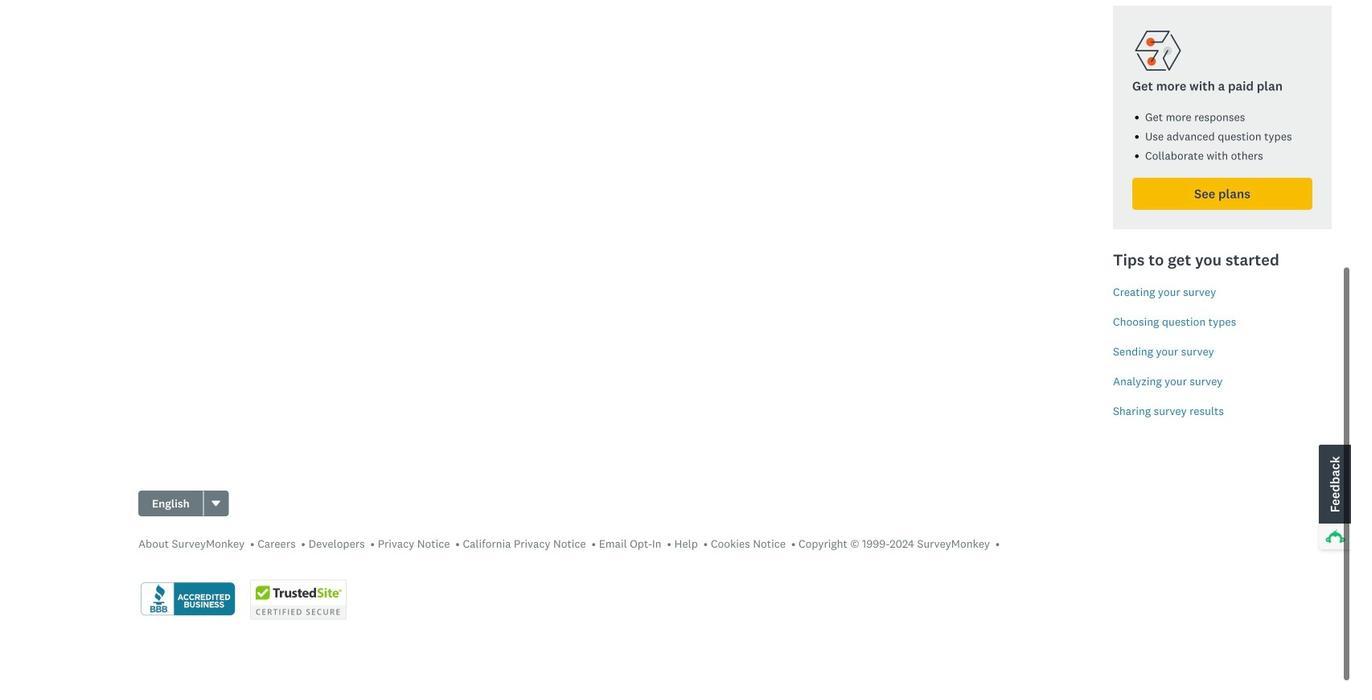 Task type: vqa. For each thing, say whether or not it's contained in the screenshot.
Search "icon"
no



Task type: describe. For each thing, give the bounding box(es) containing it.
click to verify bbb accreditation and to see a bbb report. image
[[138, 581, 237, 619]]

trustedsite helps keep you safe from identity theft, credit card fraud, spyware, spam, viruses and online scams image
[[250, 580, 347, 620]]



Task type: locate. For each thing, give the bounding box(es) containing it.
language dropdown image
[[211, 498, 222, 509]]

group
[[138, 491, 229, 517]]

language dropdown image
[[212, 501, 220, 506]]

response based pricing icon image
[[1133, 25, 1184, 76]]



